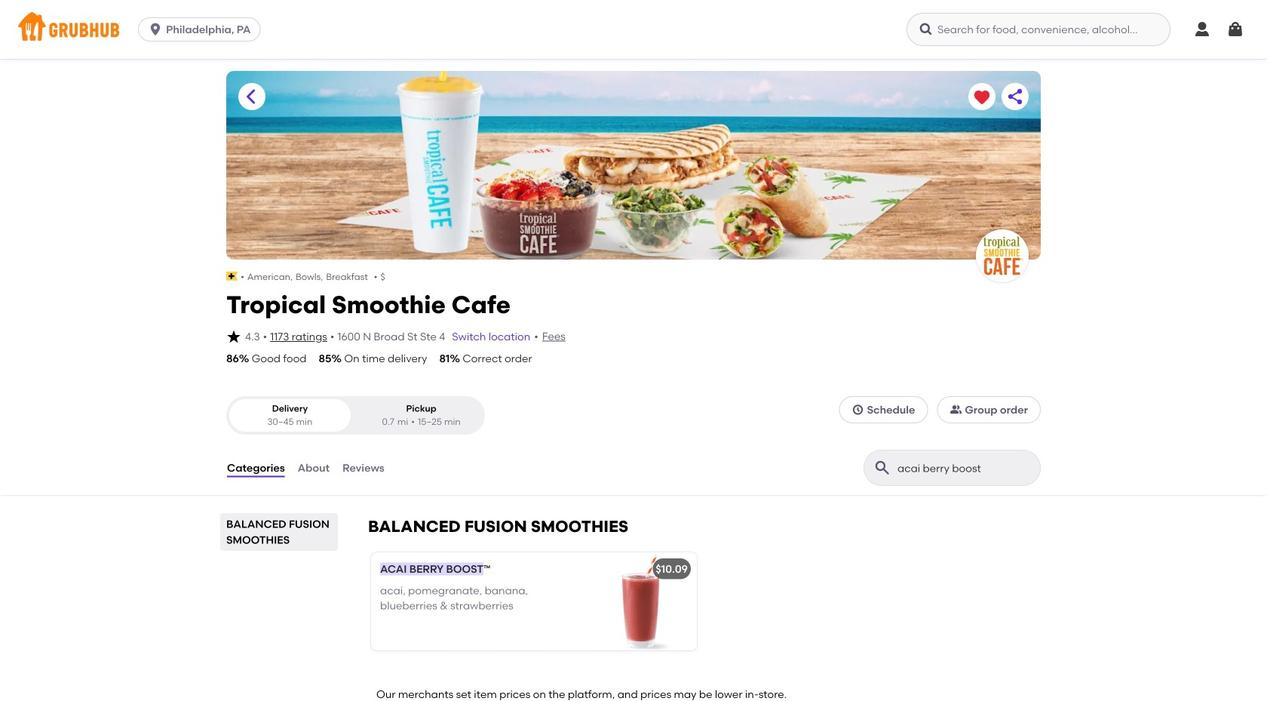 Task type: describe. For each thing, give the bounding box(es) containing it.
share icon image
[[1007, 88, 1025, 106]]

svg image inside main navigation navigation
[[148, 22, 163, 37]]

subscription pass image
[[226, 272, 238, 281]]

people icon image
[[950, 404, 962, 416]]

caret left icon image
[[243, 88, 261, 106]]



Task type: vqa. For each thing, say whether or not it's contained in the screenshot.
Search Tropical Smoothie Cafe search box
yes



Task type: locate. For each thing, give the bounding box(es) containing it.
option group
[[226, 396, 485, 435]]

acai berry boost™ image
[[584, 552, 697, 650]]

1 horizontal spatial svg image
[[226, 329, 241, 344]]

main navigation navigation
[[0, 0, 1268, 59]]

0 vertical spatial svg image
[[148, 22, 163, 37]]

svg image
[[148, 22, 163, 37], [226, 329, 241, 344]]

Search Tropical Smoothie Cafe search field
[[897, 461, 1012, 475]]

search icon image
[[874, 459, 892, 477]]

e,g. 15F search field
[[429, 533, 839, 566]]

e,g. 555 Main St, New York NY 10018 search field
[[429, 475, 839, 509]]

1 vertical spatial svg image
[[226, 329, 241, 344]]

svg image
[[1227, 20, 1245, 38], [919, 22, 934, 37], [429, 378, 447, 396], [853, 404, 865, 416]]

0 horizontal spatial svg image
[[148, 22, 163, 37]]



